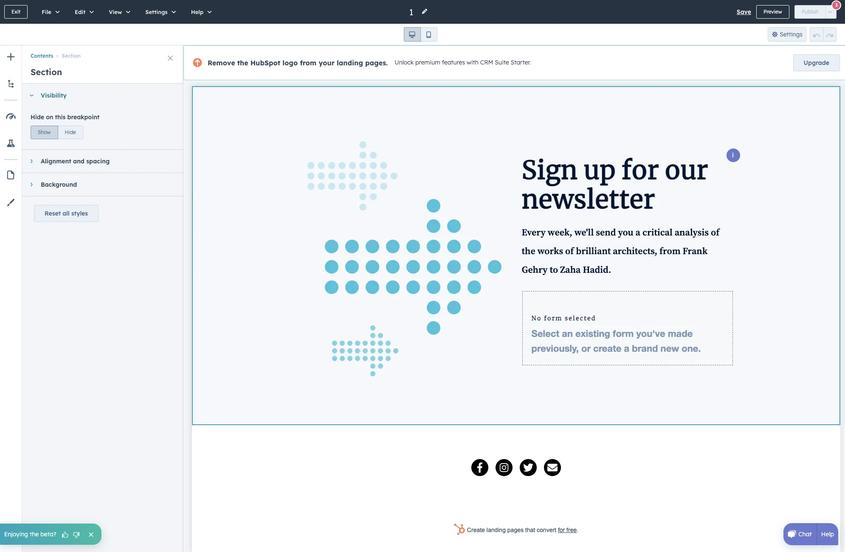 Task type: locate. For each thing, give the bounding box(es) containing it.
section
[[62, 53, 81, 59], [31, 67, 62, 77]]

1 vertical spatial hide
[[65, 129, 76, 135]]

group
[[404, 27, 437, 42], [810, 27, 837, 42], [31, 124, 83, 139]]

0 horizontal spatial help
[[191, 8, 203, 15]]

thumbsup image
[[61, 531, 69, 540]]

visibility button
[[22, 84, 175, 107]]

caret image left background
[[30, 182, 32, 187]]

view
[[109, 8, 122, 15]]

1 horizontal spatial help
[[821, 531, 834, 538]]

1 horizontal spatial group
[[404, 27, 437, 42]]

caret image for alignment and spacing
[[30, 159, 32, 164]]

0 vertical spatial settings
[[145, 8, 168, 15]]

on
[[46, 113, 53, 121]]

pages.
[[365, 59, 388, 67]]

caret image inside alignment and spacing dropdown button
[[30, 159, 32, 164]]

chat
[[799, 531, 812, 538]]

the inside button
[[30, 531, 39, 538]]

hide left on
[[31, 113, 44, 121]]

1 vertical spatial caret image
[[30, 182, 32, 187]]

settings
[[145, 8, 168, 15], [780, 31, 803, 38]]

2 caret image from the top
[[30, 182, 32, 187]]

caret image left alignment
[[30, 159, 32, 164]]

reset
[[45, 210, 61, 217]]

section button
[[53, 53, 81, 59]]

0 vertical spatial caret image
[[30, 159, 32, 164]]

reset all styles button
[[34, 205, 99, 222]]

help button
[[182, 0, 218, 24]]

caret image for background
[[30, 182, 32, 187]]

premium
[[415, 59, 440, 66]]

hide
[[31, 113, 44, 121], [65, 129, 76, 135]]

0 horizontal spatial group
[[31, 124, 83, 139]]

0 horizontal spatial the
[[30, 531, 39, 538]]

hide down hide on this breakpoint
[[65, 129, 76, 135]]

thumbsdown image
[[72, 531, 80, 540]]

publish
[[802, 8, 819, 15]]

help inside button
[[191, 8, 203, 15]]

save button
[[737, 7, 751, 17]]

preview
[[764, 8, 782, 15]]

0 vertical spatial settings button
[[136, 0, 182, 24]]

show
[[38, 129, 51, 135]]

settings right "view" button
[[145, 8, 168, 15]]

0 vertical spatial the
[[237, 59, 248, 67]]

hide for hide
[[65, 129, 76, 135]]

hide on this breakpoint
[[31, 113, 99, 121]]

the for beta?
[[30, 531, 39, 538]]

1 horizontal spatial hide
[[65, 129, 76, 135]]

beta?
[[40, 531, 56, 538]]

edit button
[[66, 0, 100, 24]]

group down 'this' in the top of the page
[[31, 124, 83, 139]]

group down publish group
[[810, 27, 837, 42]]

help
[[191, 8, 203, 15], [821, 531, 834, 538]]

settings down "preview" button
[[780, 31, 803, 38]]

enjoying the beta? button
[[0, 524, 101, 545]]

landing
[[337, 59, 363, 67]]

navigation
[[22, 45, 183, 61]]

caret image
[[29, 94, 34, 97]]

your
[[319, 59, 335, 67]]

exit link
[[4, 5, 28, 19]]

group up premium
[[404, 27, 437, 42]]

0 horizontal spatial hide
[[31, 113, 44, 121]]

0 vertical spatial help
[[191, 8, 203, 15]]

the left the beta?
[[30, 531, 39, 538]]

view button
[[100, 0, 136, 24]]

enjoying the beta?
[[4, 531, 56, 538]]

upgrade link
[[793, 54, 840, 71]]

the
[[237, 59, 248, 67], [30, 531, 39, 538]]

1 vertical spatial the
[[30, 531, 39, 538]]

0 vertical spatial hide
[[31, 113, 44, 121]]

and
[[73, 158, 84, 165]]

the right remove
[[237, 59, 248, 67]]

logo
[[283, 59, 298, 67]]

1 vertical spatial settings
[[780, 31, 803, 38]]

all
[[63, 210, 70, 217]]

contents
[[31, 53, 53, 59]]

None field
[[409, 6, 416, 18]]

section right "contents" 'button' at top
[[62, 53, 81, 59]]

settings button
[[136, 0, 182, 24], [768, 27, 806, 42]]

1 horizontal spatial the
[[237, 59, 248, 67]]

hide inside button
[[65, 129, 76, 135]]

background button
[[22, 173, 175, 196]]

contents button
[[31, 53, 53, 59]]

features
[[442, 59, 465, 66]]

section down contents
[[31, 67, 62, 77]]

1 vertical spatial settings button
[[768, 27, 806, 42]]

publish button
[[794, 5, 826, 19]]

remove the hubspot logo from your landing pages.
[[208, 59, 388, 67]]

1 caret image from the top
[[30, 159, 32, 164]]

upgrade
[[804, 59, 829, 67]]

caret image
[[30, 159, 32, 164], [30, 182, 32, 187]]

with
[[467, 59, 479, 66]]

0 vertical spatial section
[[62, 53, 81, 59]]

caret image inside the background dropdown button
[[30, 182, 32, 187]]

1 horizontal spatial settings
[[780, 31, 803, 38]]

1 horizontal spatial settings button
[[768, 27, 806, 42]]



Task type: describe. For each thing, give the bounding box(es) containing it.
hide for hide on this breakpoint
[[31, 113, 44, 121]]

1 vertical spatial help
[[821, 531, 834, 538]]

save
[[737, 8, 751, 16]]

preview button
[[756, 5, 789, 19]]

remove
[[208, 59, 235, 67]]

0 horizontal spatial settings
[[145, 8, 168, 15]]

hide button
[[58, 126, 83, 139]]

2 horizontal spatial group
[[810, 27, 837, 42]]

this
[[55, 113, 66, 121]]

alignment and spacing
[[41, 158, 110, 165]]

spacing
[[86, 158, 110, 165]]

publish group
[[794, 5, 837, 19]]

styles
[[71, 210, 88, 217]]

the for hubspot
[[237, 59, 248, 67]]

navigation containing contents
[[22, 45, 183, 61]]

exit
[[11, 8, 20, 15]]

breakpoint
[[67, 113, 99, 121]]

enjoying
[[4, 531, 28, 538]]

edit
[[75, 8, 85, 15]]

visibility
[[41, 92, 67, 99]]

show button
[[31, 126, 58, 139]]

hubspot
[[250, 59, 280, 67]]

unlock premium features with crm suite starter.
[[395, 59, 531, 66]]

crm
[[480, 59, 493, 66]]

background
[[41, 181, 77, 189]]

1 vertical spatial section
[[31, 67, 62, 77]]

group containing show
[[31, 124, 83, 139]]

reset all styles
[[45, 210, 88, 217]]

unlock
[[395, 59, 414, 66]]

0 horizontal spatial settings button
[[136, 0, 182, 24]]

3
[[835, 2, 838, 8]]

file
[[42, 8, 51, 15]]

alignment and spacing button
[[22, 150, 175, 173]]

from
[[300, 59, 316, 67]]

starter.
[[511, 59, 531, 66]]

suite
[[495, 59, 509, 66]]

close image
[[168, 56, 173, 61]]

file button
[[33, 0, 66, 24]]

alignment
[[41, 158, 71, 165]]



Task type: vqa. For each thing, say whether or not it's contained in the screenshot.
'+ Add' related to Track the customer requests associated with this record.
no



